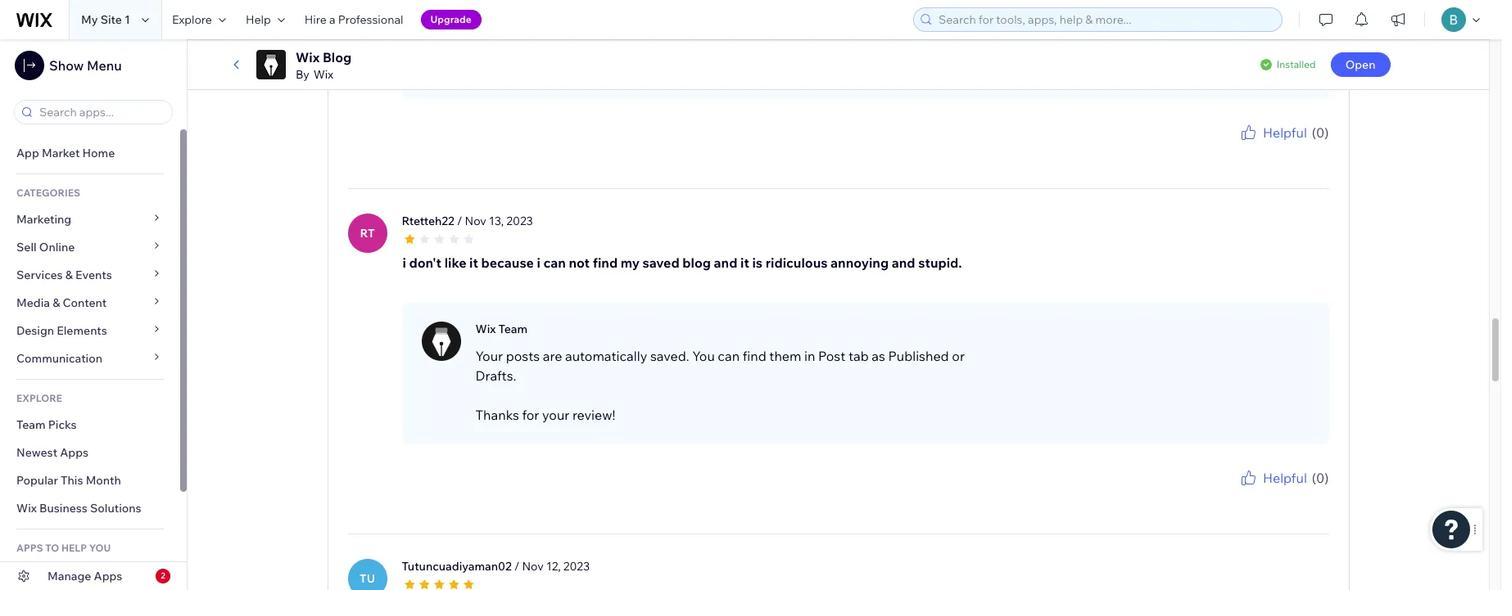 Task type: locate. For each thing, give the bounding box(es) containing it.
2 feedback from the top
[[1287, 488, 1329, 500]]

0 horizontal spatial 2023
[[507, 214, 533, 228]]

& inside 'link'
[[65, 268, 73, 283]]

find left my
[[593, 255, 618, 271]]

open button
[[1331, 52, 1391, 77]]

0 vertical spatial (0)
[[1313, 124, 1329, 141]]

1 vertical spatial your
[[542, 407, 570, 423]]

2023 right 13,
[[507, 214, 533, 228]]

services & events link
[[0, 261, 180, 289]]

& right media
[[53, 296, 60, 311]]

this
[[61, 474, 83, 488]]

marketing
[[16, 212, 71, 227]]

1 vertical spatial &
[[53, 296, 60, 311]]

0 horizontal spatial apps
[[60, 446, 88, 460]]

media
[[16, 296, 50, 311]]

2 wix team from the top
[[476, 322, 528, 336]]

wix team up your
[[476, 322, 528, 336]]

apps to help you
[[16, 542, 111, 555]]

1 horizontal spatial nov
[[522, 559, 544, 574]]

0 vertical spatial you
[[1230, 142, 1247, 155]]

1 vertical spatial nov
[[522, 559, 544, 574]]

nov for 12,
[[522, 559, 544, 574]]

1 vertical spatial you
[[1230, 488, 1247, 500]]

0 vertical spatial nov
[[465, 214, 487, 228]]

can left not
[[544, 255, 566, 271]]

0 vertical spatial find
[[593, 255, 618, 271]]

w i image
[[422, 35, 461, 74], [422, 322, 461, 361]]

thank
[[1199, 142, 1228, 155], [1199, 488, 1228, 500]]

1 horizontal spatial it
[[741, 255, 750, 271]]

0 horizontal spatial find
[[593, 255, 618, 271]]

in
[[805, 348, 816, 364]]

1 vertical spatial can
[[718, 348, 740, 364]]

and right blog
[[714, 255, 738, 271]]

1 vertical spatial apps
[[94, 569, 122, 584]]

your for first the helpful button from the top
[[1264, 142, 1284, 155]]

1 horizontal spatial &
[[65, 268, 73, 283]]

0 horizontal spatial /
[[457, 214, 462, 228]]

for inside the your posts are automatically saved. you can find them in post tab as published or drafts. thanks for your review!
[[522, 407, 539, 423]]

your posts are automatically saved. you can find them in post tab as published or drafts. thanks for your review!
[[476, 348, 965, 423]]

i right because on the left of page
[[537, 255, 541, 271]]

0 vertical spatial 2023
[[507, 214, 533, 228]]

/
[[457, 214, 462, 228], [514, 559, 520, 574]]

1 vertical spatial for
[[522, 407, 539, 423]]

nov left 13,
[[465, 214, 487, 228]]

1 horizontal spatial i
[[537, 255, 541, 271]]

/ left 12,
[[514, 559, 520, 574]]

wix team
[[476, 35, 528, 50], [476, 322, 528, 336]]

Search for tools, apps, help & more... field
[[934, 8, 1277, 31]]

my
[[621, 255, 640, 271]]

/ for / nov 12, 2023
[[514, 559, 520, 574]]

team picks link
[[0, 411, 180, 439]]

0 horizontal spatial i
[[403, 255, 406, 271]]

them
[[770, 348, 802, 364]]

& left the events
[[65, 268, 73, 283]]

2 vertical spatial for
[[1249, 488, 1262, 500]]

and left stupid.
[[892, 255, 916, 271]]

2 it from the left
[[741, 255, 750, 271]]

menu
[[87, 57, 122, 74]]

1 vertical spatial helpful button
[[1239, 468, 1308, 488]]

1 vertical spatial helpful
[[1263, 470, 1308, 486]]

1
[[125, 12, 130, 27]]

0 vertical spatial apps
[[60, 446, 88, 460]]

because
[[481, 255, 534, 271]]

you
[[89, 542, 111, 555]]

are
[[543, 348, 562, 364]]

app
[[16, 146, 39, 161]]

1 vertical spatial wix team
[[476, 322, 528, 336]]

0 vertical spatial can
[[544, 255, 566, 271]]

services
[[16, 268, 63, 283]]

0 vertical spatial wix team
[[476, 35, 528, 50]]

your
[[476, 348, 503, 364]]

w i image down upgrade "button"
[[422, 35, 461, 74]]

nov for 13,
[[465, 214, 487, 228]]

apps
[[60, 446, 88, 460], [94, 569, 122, 584]]

1 helpful button from the top
[[1239, 123, 1308, 142]]

1 vertical spatial 2023
[[564, 559, 590, 574]]

1 vertical spatial w i image
[[422, 322, 461, 361]]

1 horizontal spatial and
[[892, 255, 916, 271]]

0 vertical spatial helpful button
[[1239, 123, 1308, 142]]

wix business solutions
[[16, 501, 141, 516]]

helpful for first the helpful button from the bottom
[[1263, 470, 1308, 486]]

communication
[[16, 352, 105, 366]]

(0) for first the helpful button from the top
[[1313, 124, 1329, 141]]

1 horizontal spatial can
[[718, 348, 740, 364]]

team
[[499, 35, 528, 50], [499, 322, 528, 336], [16, 418, 46, 433]]

12,
[[546, 559, 561, 574]]

services & events
[[16, 268, 112, 283]]

1 (0) from the top
[[1313, 124, 1329, 141]]

can for you
[[718, 348, 740, 364]]

1 w i image from the top
[[422, 35, 461, 74]]

1 vertical spatial thank
[[1199, 488, 1228, 500]]

0 vertical spatial w i image
[[422, 35, 461, 74]]

0 horizontal spatial &
[[53, 296, 60, 311]]

newest apps link
[[0, 439, 180, 467]]

your
[[1264, 142, 1284, 155], [542, 407, 570, 423], [1264, 488, 1284, 500]]

helpful button
[[1239, 123, 1308, 142], [1239, 468, 1308, 488]]

2 helpful from the top
[[1263, 470, 1308, 486]]

by
[[296, 67, 310, 82]]

0 vertical spatial helpful
[[1263, 124, 1308, 141]]

home
[[82, 146, 115, 161]]

w i image left your
[[422, 322, 461, 361]]

0 vertical spatial thank you for your feedback
[[1199, 142, 1329, 155]]

0 horizontal spatial nov
[[465, 214, 487, 228]]

1 thank you for your feedback from the top
[[1199, 142, 1329, 155]]

nov left 12,
[[522, 559, 544, 574]]

1 thank from the top
[[1199, 142, 1228, 155]]

2 thank you for your feedback from the top
[[1199, 488, 1329, 500]]

2023
[[507, 214, 533, 228], [564, 559, 590, 574]]

find left them
[[743, 348, 767, 364]]

2 w i image from the top
[[422, 322, 461, 361]]

1 vertical spatial thank you for your feedback
[[1199, 488, 1329, 500]]

wix
[[476, 35, 496, 50], [296, 49, 320, 66], [314, 67, 334, 82], [476, 322, 496, 336], [16, 501, 37, 516]]

posts
[[506, 348, 540, 364]]

1 vertical spatial (0)
[[1313, 470, 1329, 486]]

and
[[714, 255, 738, 271], [892, 255, 916, 271]]

1 horizontal spatial /
[[514, 559, 520, 574]]

0 vertical spatial your
[[1264, 142, 1284, 155]]

&
[[65, 268, 73, 283], [53, 296, 60, 311]]

2 i from the left
[[537, 255, 541, 271]]

i
[[403, 255, 406, 271], [537, 255, 541, 271]]

2 (0) from the top
[[1313, 470, 1329, 486]]

site
[[100, 12, 122, 27]]

0 vertical spatial &
[[65, 268, 73, 283]]

can
[[544, 255, 566, 271], [718, 348, 740, 364]]

/ right rtetteh22 on the left of the page
[[457, 214, 462, 228]]

1 horizontal spatial find
[[743, 348, 767, 364]]

13,
[[489, 214, 504, 228]]

wix team down upgrade "button"
[[476, 35, 528, 50]]

apps for manage apps
[[94, 569, 122, 584]]

hire
[[305, 12, 327, 27]]

can inside the your posts are automatically saved. you can find them in post tab as published or drafts. thanks for your review!
[[718, 348, 740, 364]]

i left don't
[[403, 255, 406, 271]]

1 vertical spatial feedback
[[1287, 488, 1329, 500]]

it right like
[[470, 255, 478, 271]]

1 wix team from the top
[[476, 35, 528, 50]]

1 you from the top
[[1230, 142, 1247, 155]]

0 horizontal spatial can
[[544, 255, 566, 271]]

thank you for your feedback
[[1199, 142, 1329, 155], [1199, 488, 1329, 500]]

nov
[[465, 214, 487, 228], [522, 559, 544, 574]]

can for i
[[544, 255, 566, 271]]

to
[[45, 542, 59, 555]]

(0)
[[1313, 124, 1329, 141], [1313, 470, 1329, 486]]

1 it from the left
[[470, 255, 478, 271]]

installed
[[1277, 58, 1316, 70]]

you
[[693, 348, 715, 364]]

2023 right 12,
[[564, 559, 590, 574]]

blog
[[323, 49, 352, 66]]

1 vertical spatial /
[[514, 559, 520, 574]]

saved.
[[651, 348, 690, 364]]

apps
[[16, 542, 43, 555]]

0 vertical spatial thank
[[1199, 142, 1228, 155]]

is
[[753, 255, 763, 271]]

you for first the helpful button from the bottom
[[1230, 488, 1247, 500]]

solutions
[[90, 501, 141, 516]]

2 vertical spatial your
[[1264, 488, 1284, 500]]

1 feedback from the top
[[1287, 142, 1329, 155]]

1 horizontal spatial apps
[[94, 569, 122, 584]]

popular this month link
[[0, 467, 180, 495]]

apps down you
[[94, 569, 122, 584]]

2 you from the top
[[1230, 488, 1247, 500]]

tutuncuadiyaman02
[[402, 559, 512, 574]]

2 vertical spatial team
[[16, 418, 46, 433]]

wix down popular
[[16, 501, 37, 516]]

2023 for rtetteh22 / nov 13, 2023
[[507, 214, 533, 228]]

0 vertical spatial feedback
[[1287, 142, 1329, 155]]

1 horizontal spatial 2023
[[564, 559, 590, 574]]

0 vertical spatial /
[[457, 214, 462, 228]]

0 horizontal spatial and
[[714, 255, 738, 271]]

1 helpful from the top
[[1263, 124, 1308, 141]]

it left is in the top right of the page
[[741, 255, 750, 271]]

0 horizontal spatial it
[[470, 255, 478, 271]]

explore
[[172, 12, 212, 27]]

1 vertical spatial find
[[743, 348, 767, 364]]

can right you
[[718, 348, 740, 364]]

apps up this
[[60, 446, 88, 460]]

you
[[1230, 142, 1247, 155], [1230, 488, 1247, 500]]

apps for newest apps
[[60, 446, 88, 460]]



Task type: describe. For each thing, give the bounding box(es) containing it.
drafts.
[[476, 368, 517, 384]]

help
[[61, 542, 87, 555]]

app market home
[[16, 146, 115, 161]]

business
[[39, 501, 88, 516]]

wix right by
[[314, 67, 334, 82]]

stupid.
[[919, 255, 963, 271]]

post
[[819, 348, 846, 364]]

ridiculous
[[766, 255, 828, 271]]

my
[[81, 12, 98, 27]]

you for first the helpful button from the top
[[1230, 142, 1247, 155]]

professional
[[338, 12, 404, 27]]

rtetteh22
[[402, 214, 455, 228]]

market
[[42, 146, 80, 161]]

2
[[161, 571, 165, 582]]

& for content
[[53, 296, 60, 311]]

media & content link
[[0, 289, 180, 317]]

popular
[[16, 474, 58, 488]]

upgrade
[[431, 13, 472, 25]]

(0) for first the helpful button from the bottom
[[1313, 470, 1329, 486]]

2 thank from the top
[[1199, 488, 1228, 500]]

sell online
[[16, 240, 75, 255]]

design elements link
[[0, 317, 180, 345]]

your inside the your posts are automatically saved. you can find them in post tab as published or drafts. thanks for your review!
[[542, 407, 570, 423]]

automatically
[[565, 348, 648, 364]]

or
[[952, 348, 965, 364]]

find inside the your posts are automatically saved. you can find them in post tab as published or drafts. thanks for your review!
[[743, 348, 767, 364]]

app market home link
[[0, 139, 180, 167]]

tu
[[360, 572, 375, 586]]

thanks
[[476, 407, 519, 423]]

help button
[[236, 0, 295, 39]]

rtetteh22 / nov 13, 2023
[[402, 214, 533, 228]]

wix up by
[[296, 49, 320, 66]]

sell
[[16, 240, 37, 255]]

2 and from the left
[[892, 255, 916, 271]]

wix blog by wix
[[296, 49, 352, 82]]

2 helpful button from the top
[[1239, 468, 1308, 488]]

media & content
[[16, 296, 107, 311]]

annoying
[[831, 255, 889, 271]]

show
[[49, 57, 84, 74]]

saved
[[643, 255, 680, 271]]

events
[[75, 268, 112, 283]]

my site 1
[[81, 12, 130, 27]]

tutuncuadiyaman02 / nov 12, 2023
[[402, 559, 590, 574]]

design elements
[[16, 324, 107, 338]]

sidebar element
[[0, 39, 188, 591]]

1 i from the left
[[403, 255, 406, 271]]

show menu button
[[15, 51, 122, 80]]

hire a professional
[[305, 12, 404, 27]]

sell online link
[[0, 234, 180, 261]]

help
[[246, 12, 271, 27]]

rt
[[360, 226, 375, 241]]

design
[[16, 324, 54, 338]]

like
[[445, 255, 467, 271]]

a
[[329, 12, 336, 27]]

show menu
[[49, 57, 122, 74]]

1 and from the left
[[714, 255, 738, 271]]

popular this month
[[16, 474, 121, 488]]

published
[[889, 348, 949, 364]]

month
[[86, 474, 121, 488]]

upgrade button
[[421, 10, 482, 29]]

& for events
[[65, 268, 73, 283]]

i don't like  it because i can not find my saved blog and it is ridiculous  annoying and stupid.
[[403, 255, 963, 271]]

0 vertical spatial for
[[1249, 142, 1262, 155]]

as
[[872, 348, 886, 364]]

elements
[[57, 324, 107, 338]]

manage apps
[[48, 569, 122, 584]]

your for first the helpful button from the bottom
[[1264, 488, 1284, 500]]

wix blog logo image
[[256, 50, 286, 79]]

wix down upgrade "button"
[[476, 35, 496, 50]]

tab
[[849, 348, 869, 364]]

team inside sidebar element
[[16, 418, 46, 433]]

marketing link
[[0, 206, 180, 234]]

blog
[[683, 255, 711, 271]]

content
[[63, 296, 107, 311]]

0 vertical spatial team
[[499, 35, 528, 50]]

team picks
[[16, 418, 77, 433]]

Search apps... field
[[34, 101, 167, 124]]

2023 for tutuncuadiyaman02 / nov 12, 2023
[[564, 559, 590, 574]]

review!
[[573, 407, 616, 423]]

wix inside 'link'
[[16, 501, 37, 516]]

hire a professional link
[[295, 0, 413, 39]]

helpful for first the helpful button from the top
[[1263, 124, 1308, 141]]

explore
[[16, 392, 62, 405]]

wix up your
[[476, 322, 496, 336]]

picks
[[48, 418, 77, 433]]

communication link
[[0, 345, 180, 373]]

don't
[[409, 255, 442, 271]]

online
[[39, 240, 75, 255]]

newest apps
[[16, 446, 88, 460]]

categories
[[16, 187, 80, 199]]

1 vertical spatial team
[[499, 322, 528, 336]]

open
[[1346, 57, 1376, 72]]

wix business solutions link
[[0, 495, 180, 523]]

manage
[[48, 569, 91, 584]]

/ for / nov 13, 2023
[[457, 214, 462, 228]]



Task type: vqa. For each thing, say whether or not it's contained in the screenshot.
right dynamic
no



